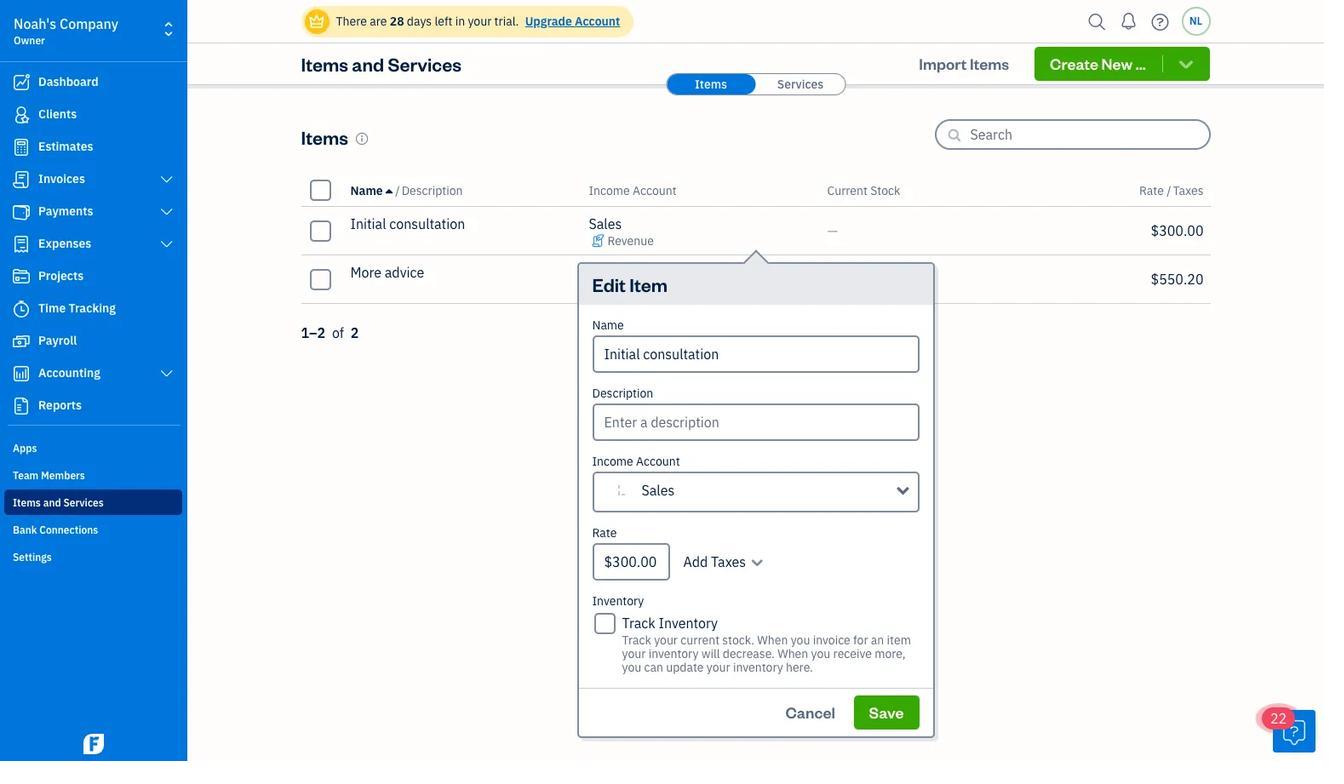 Task type: locate. For each thing, give the bounding box(es) containing it.
1 vertical spatial items and services
[[13, 496, 104, 509]]

0 horizontal spatial and
[[43, 496, 61, 509]]

save
[[869, 702, 904, 722]]

1 vertical spatial rate
[[592, 525, 617, 540]]

clients link
[[4, 100, 182, 130]]

days
[[407, 14, 432, 29]]

rate up rate (usd) text box
[[592, 525, 617, 540]]

inventory down rate (usd) text box
[[592, 593, 644, 608]]

name
[[350, 183, 383, 198], [592, 317, 624, 332]]

income account link
[[589, 183, 677, 198]]

chevron large down image inside payments link
[[159, 205, 175, 219]]

save button
[[854, 695, 919, 729]]

and
[[352, 52, 384, 76], [43, 496, 61, 509]]

1 vertical spatial taxes
[[711, 553, 746, 570]]

0 vertical spatial items and services
[[301, 52, 461, 76]]

1 horizontal spatial rate
[[1139, 183, 1164, 198]]

chevron large down image
[[159, 173, 175, 186], [159, 205, 175, 219], [159, 367, 175, 381]]

upgrade
[[525, 14, 572, 29]]

an
[[871, 632, 884, 648]]

dashboard image
[[11, 74, 32, 91]]

rate for rate / taxes
[[1139, 183, 1164, 198]]

0 horizontal spatial inventory
[[649, 646, 699, 661]]

items and services down are
[[301, 52, 461, 76]]

1 vertical spatial inventory
[[659, 614, 718, 631]]

2
[[351, 324, 359, 341]]

inventory inside track inventory track your current stock. when you invoice for an item your inventory will decrease. when you receive more, you can update your inventory here.
[[659, 614, 718, 631]]

create
[[1050, 54, 1098, 73]]

chart image
[[11, 365, 32, 382]]

0 vertical spatial chevrondown image
[[1176, 55, 1196, 72]]

resource center badge image
[[1273, 710, 1315, 753]]

and down are
[[352, 52, 384, 76]]

0 vertical spatial rate
[[1139, 183, 1164, 198]]

/ right caretup icon
[[395, 183, 400, 198]]

and down team members
[[43, 496, 61, 509]]

you
[[791, 632, 810, 648], [811, 646, 830, 661], [622, 659, 641, 675]]

Search text field
[[970, 121, 1209, 148]]

1 horizontal spatial /
[[1167, 183, 1171, 198]]

crown image
[[308, 12, 326, 30]]

inventory down stock.
[[733, 659, 783, 675]]

items link
[[667, 74, 755, 95]]

0 horizontal spatial services
[[63, 496, 104, 509]]

1 vertical spatial chevrondown image
[[749, 551, 765, 572]]

2 chevron large down image from the top
[[159, 205, 175, 219]]

your up can
[[654, 632, 678, 648]]

2 horizontal spatial you
[[811, 646, 830, 661]]

0 horizontal spatial chevrondown image
[[749, 551, 765, 572]]

0 horizontal spatial taxes
[[711, 553, 746, 570]]

inventory up current
[[659, 614, 718, 631]]

1 vertical spatial track
[[622, 632, 651, 648]]

0 vertical spatial taxes
[[1173, 183, 1204, 198]]

reports
[[38, 398, 82, 413]]

for
[[853, 632, 868, 648]]

1 vertical spatial sales
[[642, 481, 675, 499]]

0 horizontal spatial description
[[402, 183, 463, 198]]

items and services up bank connections
[[13, 496, 104, 509]]

import items
[[919, 54, 1009, 73]]

rate for rate
[[592, 525, 617, 540]]

notifications image
[[1115, 4, 1142, 38]]

owner
[[14, 34, 45, 47]]

can
[[644, 659, 663, 675]]

0 vertical spatial income account
[[589, 183, 677, 198]]

of
[[332, 324, 344, 341]]

Enter a description text field
[[592, 403, 919, 441]]

more,
[[875, 646, 906, 661]]

revenue
[[608, 233, 654, 249]]

taxes right the add
[[711, 553, 746, 570]]

services inside main element
[[63, 496, 104, 509]]

account
[[575, 14, 620, 29], [633, 183, 677, 198], [636, 453, 680, 469]]

1 horizontal spatial services
[[388, 52, 461, 76]]

chevrondown image right "add taxes"
[[749, 551, 765, 572]]

1 horizontal spatial description
[[592, 385, 653, 401]]

team
[[13, 469, 39, 482]]

2 vertical spatial chevron large down image
[[159, 367, 175, 381]]

sales up revenue
[[589, 215, 622, 232]]

inventory
[[649, 646, 699, 661], [733, 659, 783, 675]]

0 horizontal spatial inventory
[[592, 593, 644, 608]]

2 horizontal spatial services
[[777, 77, 823, 92]]

1 horizontal spatial inventory
[[659, 614, 718, 631]]

0 horizontal spatial name
[[350, 183, 383, 198]]

sales up rate (usd) text box
[[642, 481, 675, 499]]

your right in
[[468, 14, 492, 29]]

1 vertical spatial chevron large down image
[[159, 205, 175, 219]]

1 horizontal spatial taxes
[[1173, 183, 1204, 198]]

you left can
[[622, 659, 641, 675]]

apps
[[13, 442, 37, 455]]

1 vertical spatial and
[[43, 496, 61, 509]]

1 vertical spatial description
[[592, 385, 653, 401]]

chevron large down image for payments
[[159, 205, 175, 219]]

update
[[666, 659, 704, 675]]

time tracking link
[[4, 294, 182, 324]]

taxes inside dropdown button
[[711, 553, 746, 570]]

your down current
[[707, 659, 730, 675]]

0 vertical spatial track
[[622, 614, 655, 631]]

1 chevron large down image from the top
[[159, 173, 175, 186]]

sales
[[589, 215, 622, 232], [642, 481, 675, 499]]

inventory left will
[[649, 646, 699, 661]]

items and services inside main element
[[13, 496, 104, 509]]

items inside main element
[[13, 496, 41, 509]]

1 horizontal spatial sales
[[642, 481, 675, 499]]

chevron large down image inside invoices 'link'
[[159, 173, 175, 186]]

sales button
[[592, 471, 919, 512]]

name down edit
[[592, 317, 624, 332]]

bank
[[13, 524, 37, 536]]

view
[[698, 325, 726, 341]]

items
[[301, 52, 348, 76], [970, 54, 1009, 73], [695, 77, 727, 92], [301, 125, 348, 149], [782, 325, 814, 341], [13, 496, 41, 509]]

chevron large down image
[[159, 238, 175, 251]]

0 horizontal spatial rate
[[592, 525, 617, 540]]

receive
[[833, 646, 872, 661]]

1 vertical spatial name
[[592, 317, 624, 332]]

are
[[370, 14, 387, 29]]

0 vertical spatial inventory
[[592, 593, 644, 608]]

0 horizontal spatial sales
[[589, 215, 622, 232]]

income
[[589, 183, 630, 198], [592, 453, 633, 469]]

chevrondown image down nl dropdown button
[[1176, 55, 1196, 72]]

1 horizontal spatial inventory
[[733, 659, 783, 675]]

1 vertical spatial account
[[633, 183, 677, 198]]

0 vertical spatial chevron large down image
[[159, 173, 175, 186]]

chevrondown image
[[1176, 55, 1196, 72], [749, 551, 765, 572]]

track inventory track your current stock. when you invoice for an item your inventory will decrease. when you receive more, you can update your inventory here.
[[622, 614, 911, 675]]

in
[[455, 14, 465, 29]]

chevron large down image for invoices
[[159, 173, 175, 186]]

0 horizontal spatial items and services
[[13, 496, 104, 509]]

members
[[41, 469, 85, 482]]

estimates
[[38, 139, 93, 154]]

tracking
[[69, 301, 116, 316]]

here.
[[786, 659, 813, 675]]

invoice image
[[11, 171, 32, 188]]

name left caretup icon
[[350, 183, 383, 198]]

info image
[[355, 132, 369, 145]]

1 vertical spatial services
[[777, 77, 823, 92]]

when left invoice
[[778, 646, 808, 661]]

1 horizontal spatial chevrondown image
[[1176, 55, 1196, 72]]

3 chevron large down image from the top
[[159, 367, 175, 381]]

items and services link
[[4, 490, 182, 515]]

advice
[[385, 264, 424, 281]]

chevron large down image inside accounting link
[[159, 367, 175, 381]]

taxes right rate link
[[1173, 183, 1204, 198]]

services
[[388, 52, 461, 76], [777, 77, 823, 92], [63, 496, 104, 509]]

you left the receive
[[811, 646, 830, 661]]

team members link
[[4, 462, 182, 488]]

1 horizontal spatial and
[[352, 52, 384, 76]]

will
[[701, 646, 720, 661]]

/ up $300.00
[[1167, 183, 1171, 198]]

items and services
[[301, 52, 461, 76], [13, 496, 104, 509]]

timer image
[[11, 301, 32, 318]]

1 vertical spatial income
[[592, 453, 633, 469]]

22
[[1270, 710, 1287, 727]]

dashboard
[[38, 74, 98, 89]]

2 vertical spatial services
[[63, 496, 104, 509]]

initial
[[350, 215, 386, 232]]

new
[[1101, 54, 1133, 73]]

0 vertical spatial services
[[388, 52, 461, 76]]

—
[[827, 222, 838, 239]]

0 horizontal spatial /
[[395, 183, 400, 198]]

create new …
[[1050, 54, 1146, 73]]

edit
[[592, 272, 626, 296]]

report image
[[11, 398, 32, 415]]

you up the here.
[[791, 632, 810, 648]]

22 button
[[1262, 708, 1315, 753]]

freshbooks image
[[80, 734, 107, 754]]

rate up $300.00
[[1139, 183, 1164, 198]]

description
[[402, 183, 463, 198], [592, 385, 653, 401]]

2 vertical spatial account
[[636, 453, 680, 469]]

when
[[757, 632, 788, 648], [778, 646, 808, 661]]

payments
[[38, 203, 93, 219]]

your
[[468, 14, 492, 29], [654, 632, 678, 648], [622, 646, 646, 661], [707, 659, 730, 675]]

item
[[629, 272, 668, 296]]



Task type: vqa. For each thing, say whether or not it's contained in the screenshot.
accepted on the top of page
no



Task type: describe. For each thing, give the bounding box(es) containing it.
bank connections link
[[4, 517, 182, 542]]

1 horizontal spatial items and services
[[301, 52, 461, 76]]

1 / from the left
[[395, 183, 400, 198]]

payment image
[[11, 203, 32, 221]]

invoices
[[38, 171, 85, 186]]

your left update
[[622, 646, 646, 661]]

view archived items
[[698, 325, 814, 341]]

1 track from the top
[[622, 614, 655, 631]]

name link
[[350, 183, 395, 198]]

initial consultation
[[350, 215, 465, 232]]

add taxes
[[683, 553, 746, 570]]

chevron large down image for accounting
[[159, 367, 175, 381]]

apps link
[[4, 435, 182, 461]]

2 / from the left
[[1167, 183, 1171, 198]]

projects
[[38, 268, 84, 284]]

items inside button
[[970, 54, 1009, 73]]

import
[[919, 54, 967, 73]]

project image
[[11, 268, 32, 285]]

services link
[[756, 74, 845, 95]]

$300.00
[[1151, 222, 1204, 239]]

0 vertical spatial sales
[[589, 215, 622, 232]]

decrease.
[[723, 646, 775, 661]]

go to help image
[[1146, 9, 1174, 34]]

Rate (USD) text field
[[592, 543, 670, 580]]

nl
[[1190, 14, 1202, 27]]

more
[[350, 264, 381, 281]]

connections
[[39, 524, 98, 536]]

invoices link
[[4, 164, 182, 195]]

0 vertical spatial description
[[402, 183, 463, 198]]

expenses link
[[4, 229, 182, 260]]

there are 28 days left in your trial. upgrade account
[[336, 14, 620, 29]]

item
[[887, 632, 911, 648]]

accounting link
[[4, 358, 182, 389]]

2 track from the top
[[622, 632, 651, 648]]

1 horizontal spatial name
[[592, 317, 624, 332]]

money image
[[11, 333, 32, 350]]

1–2
[[301, 324, 325, 341]]

main element
[[0, 0, 230, 761]]

current
[[827, 183, 868, 198]]

reports link
[[4, 391, 182, 421]]

when right stock.
[[757, 632, 788, 648]]

settings link
[[4, 544, 182, 570]]

and inside main element
[[43, 496, 61, 509]]

rate link
[[1139, 183, 1167, 198]]

create new … button
[[1035, 47, 1210, 81]]

current stock link
[[827, 183, 900, 198]]

caretup image
[[386, 183, 392, 197]]

there
[[336, 14, 367, 29]]

0 horizontal spatial you
[[622, 659, 641, 675]]

add
[[683, 553, 708, 570]]

team members
[[13, 469, 85, 482]]

cancel button
[[770, 695, 850, 729]]

view archived items link
[[682, 320, 829, 347]]

consultation
[[389, 215, 465, 232]]

description link
[[402, 183, 463, 198]]

current
[[681, 632, 720, 648]]

archived
[[728, 325, 780, 341]]

28
[[390, 14, 404, 29]]

payroll
[[38, 333, 77, 348]]

bank connections
[[13, 524, 98, 536]]

stock
[[870, 183, 900, 198]]

estimates link
[[4, 132, 182, 163]]

time tracking
[[38, 301, 116, 316]]

payroll link
[[4, 326, 182, 357]]

chevrondown image inside create new … button
[[1176, 55, 1196, 72]]

company
[[60, 15, 118, 32]]

0 vertical spatial account
[[575, 14, 620, 29]]

left
[[435, 14, 452, 29]]

1 vertical spatial income account
[[592, 453, 680, 469]]

invoice
[[813, 632, 850, 648]]

stock.
[[722, 632, 754, 648]]

expenses
[[38, 236, 91, 251]]

create new … button
[[1035, 47, 1210, 81]]

1–2 of 2
[[301, 324, 359, 341]]

time
[[38, 301, 66, 316]]

noah's
[[14, 15, 56, 32]]

settings
[[13, 551, 52, 564]]

0 vertical spatial and
[[352, 52, 384, 76]]

0 vertical spatial name
[[350, 183, 383, 198]]

trial.
[[494, 14, 519, 29]]

rate / taxes
[[1139, 183, 1204, 198]]

sales inside dropdown button
[[642, 481, 675, 499]]

client image
[[11, 106, 32, 123]]

accounting
[[38, 365, 100, 381]]

…
[[1136, 54, 1146, 73]]

edit item
[[592, 272, 668, 296]]

clients
[[38, 106, 77, 122]]

more advice
[[350, 264, 424, 281]]

1 horizontal spatial you
[[791, 632, 810, 648]]

expense image
[[11, 236, 32, 253]]

add taxes button
[[676, 551, 765, 572]]

dashboard link
[[4, 67, 182, 98]]

projects link
[[4, 261, 182, 292]]

$550.20
[[1151, 271, 1204, 288]]

estimate image
[[11, 139, 32, 156]]

payments link
[[4, 197, 182, 227]]

Enter a name text field
[[592, 335, 919, 373]]

0 vertical spatial income
[[589, 183, 630, 198]]

search image
[[1083, 9, 1111, 34]]



